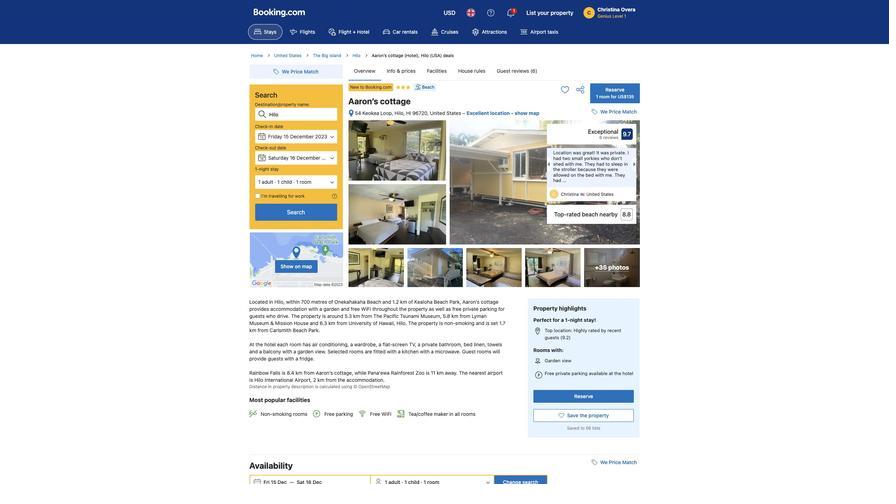 Task type: locate. For each thing, give the bounding box(es) containing it.
0 horizontal spatial reviews
[[512, 68, 529, 74]]

free down openstreetmap
[[370, 411, 380, 417]]

1 horizontal spatial house
[[458, 68, 473, 74]]

we
[[282, 69, 290, 75], [601, 109, 608, 115], [601, 459, 608, 465]]

we for we price match dropdown button to the bottom
[[601, 459, 608, 465]]

cottage for aaron's cottage
[[380, 96, 411, 106]]

2 vertical spatial private
[[556, 371, 571, 376]]

smoking down lyman
[[456, 320, 475, 327]]

1 left the list
[[513, 8, 515, 13]]

0 horizontal spatial as
[[429, 306, 434, 312]]

1 vertical spatial guests
[[545, 335, 560, 341]]

flights
[[300, 29, 315, 35]]

0 vertical spatial we
[[282, 69, 290, 75]]

on inside search section
[[295, 263, 301, 269]]

(hotel),
[[405, 53, 420, 58]]

6
[[600, 135, 602, 140]]

0 vertical spatial rated
[[567, 211, 581, 218]]

1 horizontal spatial they
[[615, 172, 626, 178]]

states down 'flights' link
[[289, 53, 302, 58]]

1 horizontal spatial free
[[370, 411, 380, 417]]

show
[[281, 263, 294, 269]]

+35 photos link
[[585, 248, 640, 287]]

out
[[270, 145, 276, 151]]

house up 'park.'
[[294, 320, 309, 327]]

rated exceptional element
[[551, 128, 619, 136]]

guest inside located in hilo, within 700 metres of onekahakaha beach and 1.2 km of kealoha beach park, aaron's cottage provides accommodation with a garden and free wifi throughout the property as well as free private parking for guests who drive. the property is around 5.3 km from the pacific tsunami museum, 5.8 km from lyman museum & mission house and 6.3 km from university of hawaii, hilo. the property is non-smoking and is set 1.7 km from carlsmith beach park. at the hotel each room has air conditioning, a wardrobe, a flat-screen tv, a private bathroom, bed linen, towels and a balcony with a garden view. selected rooms are fitted with a kitchen with a microwave. guest rooms will provide guests with a fridge. rainbow falls is 8.4 km from aaron's cottage, while pana'ewa rainforest zoo is 11 km away. the nearest airport is hilo international airport, 2 km from the accommodation. distance in property description is calculated using © openstreetmap
[[462, 349, 476, 355]]

the inside save the property dropdown button
[[580, 413, 588, 419]]

from up 2 on the left bottom of the page
[[304, 370, 315, 376]]

bed inside location was great!  it was private. i had two small yorkies who don't shed with me.  they had to sleep in the stroller because they were allowed on the bed with me. they had …
[[586, 172, 594, 178]]

1 vertical spatial date
[[277, 145, 286, 151]]

1 vertical spatial reviews
[[604, 135, 619, 140]]

2 check- from the top
[[255, 145, 270, 151]]

as up museum,
[[429, 306, 434, 312]]

top-rated beach nearby
[[555, 211, 618, 218]]

1 horizontal spatial as
[[446, 306, 451, 312]]

hotel inside located in hilo, within 700 metres of onekahakaha beach and 1.2 km of kealoha beach park, aaron's cottage provides accommodation with a garden and free wifi throughout the property as well as free private parking for guests who drive. the property is around 5.3 km from the pacific tsunami museum, 5.8 km from lyman museum & mission house and 6.3 km from university of hawaii, hilo. the property is non-smoking and is set 1.7 km from carlsmith beach park. at the hotel each room has air conditioning, a wardrobe, a flat-screen tv, a private bathroom, bed linen, towels and a balcony with a garden view. selected rooms are fitted with a kitchen with a microwave. guest rooms will provide guests with a fridge. rainbow falls is 8.4 km from aaron's cottage, while pana'ewa rainforest zoo is 11 km away. the nearest airport is hilo international airport, 2 km from the accommodation. distance in property description is calculated using © openstreetmap
[[265, 342, 276, 348]]

2 vertical spatial parking
[[336, 411, 353, 417]]

0 horizontal spatial states
[[289, 53, 302, 58]]

0 horizontal spatial guests
[[249, 313, 265, 319]]

-
[[511, 110, 514, 116]]

using
[[342, 384, 352, 390]]

1 horizontal spatial map
[[529, 110, 540, 116]]

search section
[[247, 59, 346, 288]]

we price match button
[[271, 65, 322, 78], [589, 106, 640, 118], [589, 456, 640, 469]]

because
[[578, 167, 596, 172]]

scored 9.7 element
[[622, 129, 633, 140]]

at
[[609, 371, 613, 376]]

date right out
[[277, 145, 286, 151]]

flight
[[339, 29, 352, 35]]

search inside "button"
[[287, 209, 305, 216]]

and down at on the left bottom of page
[[249, 349, 258, 355]]

0 vertical spatial hilo,
[[395, 110, 405, 116]]

2 horizontal spatial guests
[[545, 335, 560, 341]]

who left drive.
[[266, 313, 276, 319]]

1 vertical spatial me.
[[606, 172, 614, 178]]

check- up friday
[[255, 124, 270, 129]]

1 vertical spatial night
[[570, 317, 583, 323]]

1 horizontal spatial garden
[[324, 306, 340, 312]]

1 vertical spatial hilo,
[[275, 299, 285, 305]]

flights link
[[284, 24, 321, 40]]

0 horizontal spatial garden
[[298, 349, 314, 355]]

(6)
[[531, 68, 538, 74]]

night up highly
[[570, 317, 583, 323]]

1 horizontal spatial guests
[[268, 356, 283, 362]]

guests down balcony
[[268, 356, 283, 362]]

they
[[598, 167, 607, 172]]

bed inside located in hilo, within 700 metres of onekahakaha beach and 1.2 km of kealoha beach park, aaron's cottage provides accommodation with a garden and free wifi throughout the property as well as free private parking for guests who drive. the property is around 5.3 km from the pacific tsunami museum, 5.8 km from lyman museum & mission house and 6.3 km from university of hawaii, hilo. the property is non-smoking and is set 1.7 km from carlsmith beach park. at the hotel each room has air conditioning, a wardrobe, a flat-screen tv, a private bathroom, bed linen, towels and a balcony with a garden view. selected rooms are fitted with a kitchen with a microwave. guest rooms will provide guests with a fridge. rainbow falls is 8.4 km from aaron's cottage, while pana'ewa rainforest zoo is 11 km away. the nearest airport is hilo international airport, 2 km from the accommodation. distance in property description is calculated using © openstreetmap
[[464, 342, 473, 348]]

rated left by
[[589, 328, 600, 334]]

free parking
[[325, 411, 353, 417]]

excellent location - show map button
[[467, 110, 540, 116]]

aaron's cottage (hotel), hilo (usa) deals link
[[372, 53, 454, 58]]

show on map button
[[249, 232, 344, 288], [275, 260, 318, 273]]

tea/coffee
[[409, 411, 433, 417]]

save the property button
[[534, 409, 634, 422]]

1 horizontal spatial parking
[[480, 306, 497, 312]]

night left the stay
[[259, 167, 269, 172]]

· right adult
[[275, 179, 276, 185]]

1 horizontal spatial states
[[447, 110, 461, 116]]

0 vertical spatial price
[[291, 69, 303, 75]]

& right info
[[397, 68, 400, 74]]

don't
[[611, 156, 622, 161]]

saturday 16 december 2023
[[268, 155, 334, 161]]

0 horizontal spatial rated
[[567, 211, 581, 218]]

0 vertical spatial hotel
[[265, 342, 276, 348]]

calculated
[[320, 384, 340, 390]]

rooms down facilities
[[293, 411, 308, 417]]

rated left beach
[[567, 211, 581, 218]]

aaron's cottage (hotel), hilo (usa) deals
[[372, 53, 454, 58]]

0 horizontal spatial free
[[325, 411, 335, 417]]

2 · from the left
[[294, 179, 295, 185]]

top-rated beach nearby element
[[551, 210, 618, 219]]

to left sleep
[[606, 161, 610, 167]]

0 horizontal spatial they
[[585, 161, 595, 167]]

rooms down wardrobe,
[[349, 349, 364, 355]]

0 vertical spatial private
[[463, 306, 479, 312]]

1 horizontal spatial reserve
[[606, 87, 625, 93]]

1 vertical spatial rated
[[589, 328, 600, 334]]

booking.com
[[366, 85, 392, 90]]

location was great!  it was private. i had two small yorkies who don't shed with me.  they had to sleep in the stroller because they were allowed on the bed with me. they had …
[[554, 150, 629, 183]]

parking left available
[[572, 371, 588, 376]]

1 horizontal spatial me.
[[606, 172, 614, 178]]

previous image
[[546, 162, 550, 167]]

0 horizontal spatial hilo,
[[275, 299, 285, 305]]

home
[[251, 53, 263, 58]]

christina down …
[[561, 192, 579, 197]]

2 horizontal spatial of
[[409, 299, 413, 305]]

0 horizontal spatial bed
[[464, 342, 473, 348]]

0 vertical spatial &
[[397, 68, 400, 74]]

is up distance on the bottom of page
[[249, 377, 253, 383]]

1 vertical spatial private
[[422, 342, 438, 348]]

1 vertical spatial cottage
[[380, 96, 411, 106]]

reserve inside button
[[575, 393, 594, 399]]

reserve inside reserve 1 room for us$135
[[606, 87, 625, 93]]

reviews left (6)
[[512, 68, 529, 74]]

0 horizontal spatial smoking
[[273, 411, 292, 417]]

with:
[[552, 347, 564, 353]]

16 up 1-night stay
[[260, 157, 264, 161]]

small
[[572, 156, 583, 161]]

0 vertical spatial 2023
[[315, 134, 327, 140]]

1 left adult
[[258, 179, 261, 185]]

1 horizontal spatial rated
[[589, 328, 600, 334]]

1 vertical spatial room
[[300, 179, 312, 185]]

0 horizontal spatial map
[[302, 263, 312, 269]]

we price match inside search section
[[282, 69, 319, 75]]

1 horizontal spatial united states
[[587, 192, 614, 197]]

to right "new"
[[360, 85, 364, 90]]

Where are you going? field
[[267, 108, 337, 121]]

2 vertical spatial price
[[609, 459, 621, 465]]

1 vertical spatial &
[[270, 320, 274, 327]]

saved to 56 lists
[[567, 426, 601, 431]]

if you select this option, we'll show you popular business travel features like breakfast, wifi and free parking. image
[[332, 194, 337, 199], [332, 194, 337, 199]]

hotel
[[357, 29, 370, 35]]

2 as from the left
[[446, 306, 451, 312]]

car rentals link
[[377, 24, 424, 40]]

hilo, left hi
[[395, 110, 405, 116]]

1 horizontal spatial reviews
[[604, 135, 619, 140]]

map inside search section
[[302, 263, 312, 269]]

perfect for a 1-night stay!
[[534, 317, 596, 323]]

sleep
[[612, 161, 623, 167]]

0 horizontal spatial free
[[351, 306, 360, 312]]

onekahakaha
[[335, 299, 366, 305]]

1 horizontal spatial wifi
[[382, 411, 392, 417]]

1 as from the left
[[429, 306, 434, 312]]

1 horizontal spatial on
[[571, 172, 577, 178]]

garden
[[324, 306, 340, 312], [298, 349, 314, 355]]

to
[[360, 85, 364, 90], [606, 161, 610, 167], [581, 426, 585, 431]]

with down metres
[[309, 306, 318, 312]]

rules
[[475, 68, 486, 74]]

available
[[589, 371, 608, 376]]

2 free from the left
[[453, 306, 462, 312]]

allowed
[[554, 172, 570, 178]]

smoking down most popular facilities
[[273, 411, 292, 417]]

in up friday
[[270, 124, 273, 129]]

december for 15
[[290, 134, 314, 140]]

while
[[355, 370, 367, 376]]

1 horizontal spatial smoking
[[456, 320, 475, 327]]

1 vertical spatial we
[[601, 109, 608, 115]]

1- inside search section
[[255, 167, 259, 172]]

free down garden
[[545, 371, 555, 376]]

aaron's up 54
[[349, 96, 378, 106]]

check- for out
[[255, 145, 270, 151]]

they down great!
[[585, 161, 595, 167]]

usd button
[[440, 4, 460, 21]]

1 vertical spatial united
[[430, 110, 445, 116]]

a down screen
[[398, 349, 401, 355]]

1 horizontal spatial search
[[287, 209, 305, 216]]

who inside location was great!  it was private. i had two small yorkies who don't shed with me.  they had to sleep in the stroller because they were allowed on the bed with me. they had …
[[601, 156, 610, 161]]

1 horizontal spatial bed
[[586, 172, 594, 178]]

top location: highly rated by recent guests (9.2)
[[545, 328, 622, 341]]

private right tv,
[[422, 342, 438, 348]]

metres
[[311, 299, 327, 305]]

we for the middle we price match dropdown button
[[601, 109, 608, 115]]

1 horizontal spatial christina
[[598, 6, 620, 12]]

match inside search section
[[304, 69, 319, 75]]

0 horizontal spatial parking
[[336, 411, 353, 417]]

guest down linen, in the right bottom of the page
[[462, 349, 476, 355]]

700
[[301, 299, 310, 305]]

december down friday 15 december 2023
[[297, 155, 321, 161]]

1 check- from the top
[[255, 124, 270, 129]]

a up provide
[[259, 349, 262, 355]]

bed
[[586, 172, 594, 178], [464, 342, 473, 348]]

from down 5.3
[[337, 320, 348, 327]]

0 vertical spatial states
[[289, 53, 302, 58]]

km right 5.8
[[452, 313, 459, 319]]

was left great!
[[573, 150, 582, 156]]

who right "it"
[[601, 156, 610, 161]]

match
[[304, 69, 319, 75], [623, 109, 637, 115], [623, 459, 637, 465]]

info & prices link
[[381, 62, 422, 80]]

free for free wifi
[[370, 411, 380, 417]]

a up location:
[[561, 317, 564, 323]]

reviews right 6
[[604, 135, 619, 140]]

1 vertical spatial we price match button
[[589, 106, 640, 118]]

we price match for the middle we price match dropdown button
[[601, 109, 637, 115]]

0 horizontal spatial wifi
[[361, 306, 371, 312]]

highlights
[[559, 306, 587, 312]]

the left big
[[313, 53, 321, 58]]

& up the carlsmith
[[270, 320, 274, 327]]

is down 2 on the left bottom of the page
[[315, 384, 318, 390]]

2 vertical spatial we price match
[[601, 459, 637, 465]]

tsunami
[[400, 313, 419, 319]]

1 vertical spatial bed
[[464, 342, 473, 348]]

1 vertical spatial search
[[287, 209, 305, 216]]

0 vertical spatial december
[[290, 134, 314, 140]]

overview link
[[349, 62, 381, 80]]

private down view
[[556, 371, 571, 376]]

drive.
[[277, 313, 290, 319]]

as up 5.8
[[446, 306, 451, 312]]

1 horizontal spatial was
[[601, 150, 609, 156]]

info
[[387, 68, 396, 74]]

km down museum
[[249, 328, 256, 334]]

for left us$135
[[611, 94, 617, 99]]

to inside location was great!  it was private. i had two small yorkies who don't shed with me.  they had to sleep in the stroller because they were allowed on the bed with me. they had …
[[606, 161, 610, 167]]

1
[[513, 8, 515, 13], [625, 13, 627, 19], [596, 94, 598, 99], [258, 179, 261, 185], [278, 179, 280, 185], [296, 179, 299, 185]]

1 vertical spatial price
[[609, 109, 621, 115]]

1.7
[[500, 320, 506, 327]]

united up beach
[[587, 192, 600, 197]]

reserve for reserve
[[575, 393, 594, 399]]

cottage up lyman
[[481, 299, 499, 305]]

0 horizontal spatial me.
[[576, 161, 584, 167]]

hilo, up the 'accommodation'
[[275, 299, 285, 305]]

0 vertical spatial guest
[[497, 68, 511, 74]]

next image
[[634, 162, 638, 167]]

we down lists
[[601, 459, 608, 465]]

0 vertical spatial date
[[274, 124, 283, 129]]

16 right saturday
[[290, 155, 295, 161]]

rooms down linen, in the right bottom of the page
[[477, 349, 492, 355]]

night
[[259, 167, 269, 172], [570, 317, 583, 323]]

room inside reserve 1 room for us$135
[[600, 94, 610, 99]]

8.8 element
[[621, 209, 633, 221]]

1 free from the left
[[351, 306, 360, 312]]

who inside located in hilo, within 700 metres of onekahakaha beach and 1.2 km of kealoha beach park, aaron's cottage provides accommodation with a garden and free wifi throughout the property as well as free private parking for guests who drive. the property is around 5.3 km from the pacific tsunami museum, 5.8 km from lyman museum & mission house and 6.3 km from university of hawaii, hilo. the property is non-smoking and is set 1.7 km from carlsmith beach park. at the hotel each room has air conditioning, a wardrobe, a flat-screen tv, a private bathroom, bed linen, towels and a balcony with a garden view. selected rooms are fitted with a kitchen with a microwave. guest rooms will provide guests with a fridge. rainbow falls is 8.4 km from aaron's cottage, while pana'ewa rainforest zoo is 11 km away. the nearest airport is hilo international airport, 2 km from the accommodation. distance in property description is calculated using © openstreetmap
[[266, 313, 276, 319]]

christina inside "christina overa genius level 1"
[[598, 6, 620, 12]]

attractions
[[482, 29, 507, 35]]

room inside dropdown button
[[300, 179, 312, 185]]

property right your
[[551, 10, 574, 16]]

96720,
[[413, 110, 429, 116]]

0 horizontal spatial who
[[266, 313, 276, 319]]

they down sleep
[[615, 172, 626, 178]]

united right home
[[274, 53, 288, 58]]

away.
[[445, 370, 458, 376]]

each
[[277, 342, 288, 348]]

we price match for we price match dropdown button to the top
[[282, 69, 319, 75]]

0 horizontal spatial hotel
[[265, 342, 276, 348]]

united states up 'nearby'
[[587, 192, 614, 197]]

of
[[329, 299, 333, 305], [409, 299, 413, 305], [373, 320, 378, 327]]

hilo left (usa)
[[421, 53, 429, 58]]

on right show
[[295, 263, 301, 269]]

match for the middle we price match dropdown button
[[623, 109, 637, 115]]

1 horizontal spatial guest
[[497, 68, 511, 74]]

aaron's up info
[[372, 53, 387, 58]]

at
[[249, 342, 254, 348]]

level
[[613, 13, 623, 19]]

0 horizontal spatial night
[[259, 167, 269, 172]]

free down onekahakaha
[[351, 306, 360, 312]]

2 vertical spatial to
[[581, 426, 585, 431]]

we inside search section
[[282, 69, 290, 75]]

international
[[265, 377, 293, 383]]

united states down 'flights' link
[[274, 53, 302, 58]]

save the property
[[567, 413, 609, 419]]

garden up the around
[[324, 306, 340, 312]]

guests up museum
[[249, 313, 265, 319]]

reserve for reserve 1 room for us$135
[[606, 87, 625, 93]]

with right kitchen
[[420, 349, 430, 355]]

1 vertical spatial on
[[295, 263, 301, 269]]

1-night stay
[[255, 167, 279, 172]]

0 vertical spatial on
[[571, 172, 577, 178]]

i'm
[[262, 194, 268, 199]]

the big island
[[313, 53, 341, 58]]

aaron's right park,
[[463, 299, 480, 305]]

we for we price match dropdown button to the top
[[282, 69, 290, 75]]

usd
[[444, 10, 456, 16]]

accommodation.
[[347, 377, 385, 383]]

on inside location was great!  it was private. i had two small yorkies who don't shed with me.  they had to sleep in the stroller because they were allowed on the bed with me. they had …
[[571, 172, 577, 178]]

fitted
[[374, 349, 386, 355]]

christina up genius on the right top of page
[[598, 6, 620, 12]]

0 vertical spatial to
[[360, 85, 364, 90]]

free for free parking
[[325, 411, 335, 417]]

0 horizontal spatial united states
[[274, 53, 302, 58]]

1 vertical spatial match
[[623, 109, 637, 115]]

free for free private parking available at the hotel
[[545, 371, 555, 376]]

search up destination/property
[[255, 91, 278, 99]]

0 vertical spatial check-
[[255, 124, 270, 129]]

1 vertical spatial smoking
[[273, 411, 292, 417]]

16
[[290, 155, 295, 161], [260, 157, 264, 161]]

we down "united states" link
[[282, 69, 290, 75]]

date up friday
[[274, 124, 283, 129]]

0 horizontal spatial 1-
[[255, 167, 259, 172]]

to for new to booking.com
[[360, 85, 364, 90]]

2 horizontal spatial to
[[606, 161, 610, 167]]

in down international
[[268, 384, 272, 390]]

0 vertical spatial we price match
[[282, 69, 319, 75]]

9.7
[[623, 131, 631, 138]]

2 vertical spatial we
[[601, 459, 608, 465]]

1 vertical spatial garden
[[298, 349, 314, 355]]

view
[[562, 358, 572, 364]]

1 down overa
[[625, 13, 627, 19]]

reviews inside exceptional 6 reviews
[[604, 135, 619, 140]]

1 vertical spatial hotel
[[623, 371, 634, 376]]

the
[[554, 167, 561, 172], [578, 172, 585, 178], [399, 306, 407, 312], [256, 342, 263, 348], [615, 371, 622, 376], [338, 377, 345, 383], [580, 413, 588, 419]]

overa
[[621, 6, 636, 12]]

hotel up balcony
[[265, 342, 276, 348]]

within
[[286, 299, 300, 305]]

list your property link
[[523, 4, 578, 21]]

mission
[[275, 320, 293, 327]]

for left work
[[288, 194, 294, 199]]

saved
[[567, 426, 580, 431]]

great!
[[583, 150, 596, 156]]

destination/property name:
[[255, 102, 310, 107]]

2 was from the left
[[601, 150, 609, 156]]

&
[[397, 68, 400, 74], [270, 320, 274, 327]]

1 horizontal spatial free
[[453, 306, 462, 312]]

pacific
[[384, 313, 399, 319]]

56
[[586, 426, 592, 431]]

· right child
[[294, 179, 295, 185]]

2 vertical spatial cottage
[[481, 299, 499, 305]]

bed left "they"
[[586, 172, 594, 178]]



Task type: vqa. For each thing, say whether or not it's contained in the screenshot.
New Orleans image at the bottom of page
no



Task type: describe. For each thing, give the bounding box(es) containing it.
prices
[[402, 68, 416, 74]]

and up 'park.'
[[310, 320, 319, 327]]

aaron's cottage
[[349, 96, 411, 106]]

house inside located in hilo, within 700 metres of onekahakaha beach and 1.2 km of kealoha beach park, aaron's cottage provides accommodation with a garden and free wifi throughout the property as well as free private parking for guests who drive. the property is around 5.3 km from the pacific tsunami museum, 5.8 km from lyman museum & mission house and 6.3 km from university of hawaii, hilo. the property is non-smoking and is set 1.7 km from carlsmith beach park. at the hotel each room has air conditioning, a wardrobe, a flat-screen tv, a private bathroom, bed linen, towels and a balcony with a garden view. selected rooms are fitted with a kitchen with a microwave. guest rooms will provide guests with a fridge. rainbow falls is 8.4 km from aaron's cottage, while pana'ewa rainforest zoo is 11 km away. the nearest airport is hilo international airport, 2 km from the accommodation. distance in property description is calculated using © openstreetmap
[[294, 320, 309, 327]]

km right 2 on the left bottom of the page
[[318, 377, 325, 383]]

stays
[[264, 29, 277, 35]]

1 horizontal spatial hilo,
[[395, 110, 405, 116]]

the down the tsunami
[[408, 320, 417, 327]]

1.2
[[393, 299, 399, 305]]

2 horizontal spatial hilo
[[421, 53, 429, 58]]

beach up throughout
[[367, 299, 381, 305]]

km up the 'university'
[[353, 313, 360, 319]]

conditioning,
[[319, 342, 349, 348]]

1 left child
[[278, 179, 280, 185]]

0 horizontal spatial of
[[329, 299, 333, 305]]

the right at
[[615, 371, 622, 376]]

0 horizontal spatial 15
[[260, 136, 264, 140]]

with left were
[[595, 172, 605, 178]]

a up fitted
[[379, 342, 382, 348]]

rooms right all
[[461, 411, 476, 417]]

guest reviews (6)
[[497, 68, 538, 74]]

united states link
[[274, 53, 302, 59]]

beach up well
[[434, 299, 448, 305]]

well
[[436, 306, 445, 312]]

for inside located in hilo, within 700 metres of onekahakaha beach and 1.2 km of kealoha beach park, aaron's cottage provides accommodation with a garden and free wifi throughout the property as well as free private parking for guests who drive. the property is around 5.3 km from the pacific tsunami museum, 5.8 km from lyman museum & mission house and 6.3 km from university of hawaii, hilo. the property is non-smoking and is set 1.7 km from carlsmith beach park. at the hotel each room has air conditioning, a wardrobe, a flat-screen tv, a private bathroom, bed linen, towels and a balcony with a garden view. selected rooms are fitted with a kitchen with a microwave. guest rooms will provide guests with a fridge. rainbow falls is 8.4 km from aaron's cottage, while pana'ewa rainforest zoo is 11 km away. the nearest airport is hilo international airport, 2 km from the accommodation. distance in property description is calculated using © openstreetmap
[[499, 306, 505, 312]]

the right stroller
[[578, 172, 585, 178]]

had left 'two'
[[554, 156, 562, 161]]

located
[[249, 299, 268, 305]]

km right 11
[[437, 370, 444, 376]]

2 vertical spatial we price match button
[[589, 456, 640, 469]]

check-in date
[[255, 124, 283, 129]]

the right previous "image"
[[554, 167, 561, 172]]

1 vertical spatial wifi
[[382, 411, 392, 417]]

in inside location was great!  it was private. i had two small yorkies who don't shed with me.  they had to sleep in the stroller because they were allowed on the bed with me. they had …
[[624, 161, 628, 167]]

and down lyman
[[476, 320, 485, 327]]

destination/property
[[255, 102, 297, 107]]

in left all
[[450, 411, 454, 417]]

provides
[[249, 306, 269, 312]]

museum
[[249, 320, 269, 327]]

beach down facilities link
[[422, 85, 435, 90]]

1 horizontal spatial 16
[[290, 155, 295, 161]]

a right tv,
[[418, 342, 421, 348]]

the down the 'accommodation'
[[291, 313, 300, 319]]

in right located
[[269, 299, 273, 305]]

parking inside located in hilo, within 700 metres of onekahakaha beach and 1.2 km of kealoha beach park, aaron's cottage provides accommodation with a garden and free wifi throughout the property as well as free private parking for guests who drive. the property is around 5.3 km from the pacific tsunami museum, 5.8 km from lyman museum & mission house and 6.3 km from university of hawaii, hilo. the property is non-smoking and is set 1.7 km from carlsmith beach park. at the hotel each room has air conditioning, a wardrobe, a flat-screen tv, a private bathroom, bed linen, towels and a balcony with a garden view. selected rooms are fitted with a kitchen with a microwave. guest rooms will provide guests with a fridge. rainbow falls is 8.4 km from aaron's cottage, while pana'ewa rainforest zoo is 11 km away. the nearest airport is hilo international airport, 2 km from the accommodation. distance in property description is calculated using © openstreetmap
[[480, 306, 497, 312]]

hilo, inside located in hilo, within 700 metres of onekahakaha beach and 1.2 km of kealoha beach park, aaron's cottage provides accommodation with a garden and free wifi throughout the property as well as free private parking for guests who drive. the property is around 5.3 km from the pacific tsunami museum, 5.8 km from lyman museum & mission house and 6.3 km from university of hawaii, hilo. the property is non-smoking and is set 1.7 km from carlsmith beach park. at the hotel each room has air conditioning, a wardrobe, a flat-screen tv, a private bathroom, bed linen, towels and a balcony with a garden view. selected rooms are fitted with a kitchen with a microwave. guest rooms will provide guests with a fridge. rainbow falls is 8.4 km from aaron's cottage, while pana'ewa rainforest zoo is 11 km away. the nearest airport is hilo international airport, 2 km from the accommodation. distance in property description is calculated using © openstreetmap
[[275, 299, 285, 305]]

1 horizontal spatial united
[[430, 110, 445, 116]]

facilities
[[287, 397, 311, 404]]

date for check-out date
[[277, 145, 286, 151]]

rentals
[[402, 29, 418, 35]]

friday
[[268, 134, 282, 140]]

check- for in
[[255, 124, 270, 129]]

night inside search section
[[259, 167, 269, 172]]

christina for christina overa genius level 1
[[598, 6, 620, 12]]

cottage for aaron's cottage (hotel), hilo (usa) deals
[[388, 53, 404, 58]]

is left the non- at the bottom
[[440, 320, 443, 327]]

rated inside top-rated beach nearby element
[[567, 211, 581, 218]]

beach left 'park.'
[[293, 328, 307, 334]]

exceptional
[[588, 129, 619, 135]]

match for we price match dropdown button to the bottom
[[623, 459, 637, 465]]

from up calculated
[[326, 377, 337, 383]]

0 vertical spatial united
[[274, 53, 288, 58]]

the right away.
[[459, 370, 468, 376]]

garden
[[545, 358, 561, 364]]

is left 11
[[426, 370, 430, 376]]

property
[[534, 306, 558, 312]]

0 vertical spatial house
[[458, 68, 473, 74]]

8.8
[[623, 211, 631, 218]]

location
[[554, 150, 572, 156]]

2023 for saturday 16 december 2023
[[322, 155, 334, 161]]

the right at on the left bottom of page
[[256, 342, 263, 348]]

booking.com image
[[254, 9, 305, 17]]

hilo link
[[353, 53, 361, 59]]

2 vertical spatial states
[[601, 192, 614, 197]]

+35
[[595, 264, 607, 271]]

the down 'cottage,' on the bottom left of the page
[[338, 377, 345, 383]]

most popular facilities
[[249, 397, 311, 404]]

wifi inside located in hilo, within 700 metres of onekahakaha beach and 1.2 km of kealoha beach park, aaron's cottage provides accommodation with a garden and free wifi throughout the property as well as free private parking for guests who drive. the property is around 5.3 km from the pacific tsunami museum, 5.8 km from lyman museum & mission house and 6.3 km from university of hawaii, hilo. the property is non-smoking and is set 1.7 km from carlsmith beach park. at the hotel each room has air conditioning, a wardrobe, a flat-screen tv, a private bathroom, bed linen, towels and a balcony with a garden view. selected rooms are fitted with a kitchen with a microwave. guest rooms will provide guests with a fridge. rainbow falls is 8.4 km from aaron's cottage, while pana'ewa rainforest zoo is 11 km away. the nearest airport is hilo international airport, 2 km from the accommodation. distance in property description is calculated using © openstreetmap
[[361, 306, 371, 312]]

1 horizontal spatial hilo
[[353, 53, 361, 58]]

0 horizontal spatial 16
[[260, 157, 264, 161]]

distance
[[249, 384, 267, 390]]

a left wardrobe,
[[350, 342, 353, 348]]

for inside search section
[[288, 194, 294, 199]]

for inside reserve 1 room for us$135
[[611, 94, 617, 99]]

1 vertical spatial united states
[[587, 192, 614, 197]]

1 · from the left
[[275, 179, 276, 185]]

and up 5.3
[[341, 306, 350, 312]]

1 right child
[[296, 179, 299, 185]]

for down 'property highlights'
[[553, 317, 560, 323]]

lists
[[593, 426, 601, 431]]

1 horizontal spatial 15
[[284, 134, 289, 140]]

and up throughout
[[383, 299, 391, 305]]

1 inside "christina overa genius level 1"
[[625, 13, 627, 19]]

from up the 'university'
[[362, 313, 372, 319]]

with down the each
[[283, 349, 292, 355]]

highly
[[574, 328, 588, 334]]

is left 8.4
[[282, 370, 286, 376]]

a left "fridge."
[[296, 356, 298, 362]]

top-
[[555, 211, 567, 218]]

from down museum
[[258, 328, 268, 334]]

with up 8.4
[[285, 356, 294, 362]]

us$135
[[618, 94, 634, 99]]

reserve 1 room for us$135
[[596, 87, 634, 99]]

stay
[[271, 167, 279, 172]]

a up 8.4
[[294, 349, 296, 355]]

date for check-in date
[[274, 124, 283, 129]]

tv,
[[409, 342, 417, 348]]

shed
[[554, 161, 564, 167]]

property down kealoha
[[408, 306, 428, 312]]

5.3
[[345, 313, 352, 319]]

rated inside top location: highly rated by recent guests (9.2)
[[589, 328, 600, 334]]

nearby
[[600, 211, 618, 218]]

car
[[393, 29, 401, 35]]

is up 6.3
[[322, 313, 326, 319]]

a left microwave.
[[431, 349, 434, 355]]

big
[[322, 53, 328, 58]]

to for saved to 56 lists
[[581, 426, 585, 431]]

–
[[463, 110, 466, 116]]

airport taxis
[[531, 29, 559, 35]]

1 vertical spatial they
[[615, 172, 626, 178]]

match for we price match dropdown button to the top
[[304, 69, 319, 75]]

1 horizontal spatial private
[[463, 306, 479, 312]]

saturday
[[268, 155, 289, 161]]

0 vertical spatial map
[[529, 110, 540, 116]]

had left …
[[554, 178, 562, 183]]

hilo inside located in hilo, within 700 metres of onekahakaha beach and 1.2 km of kealoha beach park, aaron's cottage provides accommodation with a garden and free wifi throughout the property as well as free private parking for guests who drive. the property is around 5.3 km from the pacific tsunami museum, 5.8 km from lyman museum & mission house and 6.3 km from university of hawaii, hilo. the property is non-smoking and is set 1.7 km from carlsmith beach park. at the hotel each room has air conditioning, a wardrobe, a flat-screen tv, a private bathroom, bed linen, towels and a balcony with a garden view. selected rooms are fitted with a kitchen with a microwave. guest rooms will provide guests with a fridge. rainbow falls is 8.4 km from aaron's cottage, while pana'ewa rainforest zoo is 11 km away. the nearest airport is hilo international airport, 2 km from the accommodation. distance in property description is calculated using © openstreetmap
[[255, 377, 263, 383]]

0 vertical spatial guests
[[249, 313, 265, 319]]

your account menu christina overa genius level 1 element
[[584, 3, 639, 20]]

0 horizontal spatial search
[[255, 91, 278, 99]]

christina for christina
[[561, 192, 579, 197]]

most
[[249, 397, 263, 404]]

room inside located in hilo, within 700 metres of onekahakaha beach and 1.2 km of kealoha beach park, aaron's cottage provides accommodation with a garden and free wifi throughout the property as well as free private parking for guests who drive. the property is around 5.3 km from the pacific tsunami museum, 5.8 km from lyman museum & mission house and 6.3 km from university of hawaii, hilo. the property is non-smoking and is set 1.7 km from carlsmith beach park. at the hotel each room has air conditioning, a wardrobe, a flat-screen tv, a private bathroom, bed linen, towels and a balcony with a garden view. selected rooms are fitted with a kitchen with a microwave. guest rooms will provide guests with a fridge. rainbow falls is 8.4 km from aaron's cottage, while pana'ewa rainforest zoo is 11 km away. the nearest airport is hilo international airport, 2 km from the accommodation. distance in property description is calculated using © openstreetmap
[[290, 342, 302, 348]]

kealoha
[[415, 299, 433, 305]]

from left lyman
[[460, 313, 471, 319]]

park,
[[450, 299, 461, 305]]

with right 'shed'
[[565, 161, 574, 167]]

overview
[[354, 68, 376, 74]]

+
[[353, 29, 356, 35]]

0 vertical spatial they
[[585, 161, 595, 167]]

private.
[[611, 150, 627, 156]]

with down flat-
[[387, 349, 397, 355]]

i'm travelling for work
[[262, 194, 305, 199]]

property inside dropdown button
[[589, 413, 609, 419]]

km right 1.2
[[400, 299, 407, 305]]

the down throughout
[[374, 313, 382, 319]]

smoking inside located in hilo, within 700 metres of onekahakaha beach and 1.2 km of kealoha beach park, aaron's cottage provides accommodation with a garden and free wifi throughout the property as well as free private parking for guests who drive. the property is around 5.3 km from the pacific tsunami museum, 5.8 km from lyman museum & mission house and 6.3 km from university of hawaii, hilo. the property is non-smoking and is set 1.7 km from carlsmith beach park. at the hotel each room has air conditioning, a wardrobe, a flat-screen tv, a private bathroom, bed linen, towels and a balcony with a garden view. selected rooms are fitted with a kitchen with a microwave. guest rooms will provide guests with a fridge. rainbow falls is 8.4 km from aaron's cottage, while pana'ewa rainforest zoo is 11 km away. the nearest airport is hilo international airport, 2 km from the accommodation. distance in property description is calculated using © openstreetmap
[[456, 320, 475, 327]]

1 horizontal spatial night
[[570, 317, 583, 323]]

property up 6.3
[[301, 313, 321, 319]]

1 was from the left
[[573, 150, 582, 156]]

0 vertical spatial we price match button
[[271, 65, 322, 78]]

2 horizontal spatial parking
[[572, 371, 588, 376]]

yorkies
[[584, 156, 600, 161]]

recent
[[608, 328, 622, 334]]

1 horizontal spatial of
[[373, 320, 378, 327]]

show on map
[[281, 263, 312, 269]]

in inside search section
[[270, 124, 273, 129]]

cottage inside located in hilo, within 700 metres of onekahakaha beach and 1.2 km of kealoha beach park, aaron's cottage provides accommodation with a garden and free wifi throughout the property as well as free private parking for guests who drive. the property is around 5.3 km from the pacific tsunami museum, 5.8 km from lyman museum & mission house and 6.3 km from university of hawaii, hilo. the property is non-smoking and is set 1.7 km from carlsmith beach park. at the hotel each room has air conditioning, a wardrobe, a flat-screen tv, a private bathroom, bed linen, towels and a balcony with a garden view. selected rooms are fitted with a kitchen with a microwave. guest rooms will provide guests with a fridge. rainbow falls is 8.4 km from aaron's cottage, while pana'ewa rainforest zoo is 11 km away. the nearest airport is hilo international airport, 2 km from the accommodation. distance in property description is calculated using © openstreetmap
[[481, 299, 499, 305]]

2 horizontal spatial private
[[556, 371, 571, 376]]

2023 for friday 15 december 2023
[[315, 134, 327, 140]]

54 keokea loop, hilo, hi 96720, united states – excellent location - show map
[[355, 110, 540, 116]]

the up the tsunami
[[399, 306, 407, 312]]

park.
[[309, 328, 320, 334]]

1 horizontal spatial 1-
[[565, 317, 570, 323]]

6.3
[[320, 320, 327, 327]]

carlsmith
[[270, 328, 292, 334]]

click to open map view image
[[349, 109, 354, 117]]

1 inside "dropdown button"
[[513, 8, 515, 13]]

property down museum,
[[419, 320, 438, 327]]

2 horizontal spatial united
[[587, 192, 600, 197]]

cruises
[[441, 29, 459, 35]]

december for 16
[[297, 155, 321, 161]]

guest reviews (6) link
[[491, 62, 543, 80]]

+35 photos
[[595, 264, 630, 271]]

car rentals
[[393, 29, 418, 35]]

pana'ewa
[[368, 370, 390, 376]]

km up airport,
[[296, 370, 303, 376]]

non-
[[261, 411, 273, 417]]

0 vertical spatial united states
[[274, 53, 302, 58]]

were
[[608, 167, 619, 172]]

is left 'set'
[[486, 320, 490, 327]]

had down "it"
[[597, 161, 605, 167]]

aaron's up 2 on the left bottom of the page
[[316, 370, 333, 376]]

photos
[[609, 264, 630, 271]]

price inside search section
[[291, 69, 303, 75]]

location:
[[554, 328, 573, 334]]

guests inside top location: highly rated by recent guests (9.2)
[[545, 335, 560, 341]]

property down international
[[273, 384, 290, 390]]

two
[[563, 156, 571, 161]]

selected
[[328, 349, 348, 355]]

we price match for we price match dropdown button to the bottom
[[601, 459, 637, 465]]

km down the around
[[329, 320, 336, 327]]

1 inside reserve 1 room for us$135
[[596, 94, 598, 99]]

linen,
[[474, 342, 486, 348]]

museum,
[[421, 313, 442, 319]]

stay!
[[584, 317, 596, 323]]

& inside located in hilo, within 700 metres of onekahakaha beach and 1.2 km of kealoha beach park, aaron's cottage provides accommodation with a garden and free wifi throughout the property as well as free private parking for guests who drive. the property is around 5.3 km from the pacific tsunami museum, 5.8 km from lyman museum & mission house and 6.3 km from university of hawaii, hilo. the property is non-smoking and is set 1.7 km from carlsmith beach park. at the hotel each room has air conditioning, a wardrobe, a flat-screen tv, a private bathroom, bed linen, towels and a balcony with a garden view. selected rooms are fitted with a kitchen with a microwave. guest rooms will provide guests with a fridge. rainbow falls is 8.4 km from aaron's cottage, while pana'ewa rainforest zoo is 11 km away. the nearest airport is hilo international airport, 2 km from the accommodation. distance in property description is calculated using © openstreetmap
[[270, 320, 274, 327]]

will
[[493, 349, 500, 355]]

5.8
[[443, 313, 450, 319]]

balcony
[[263, 349, 281, 355]]

taxis
[[548, 29, 559, 35]]

microwave.
[[435, 349, 461, 355]]

flat-
[[383, 342, 393, 348]]

a down metres
[[320, 306, 322, 312]]



